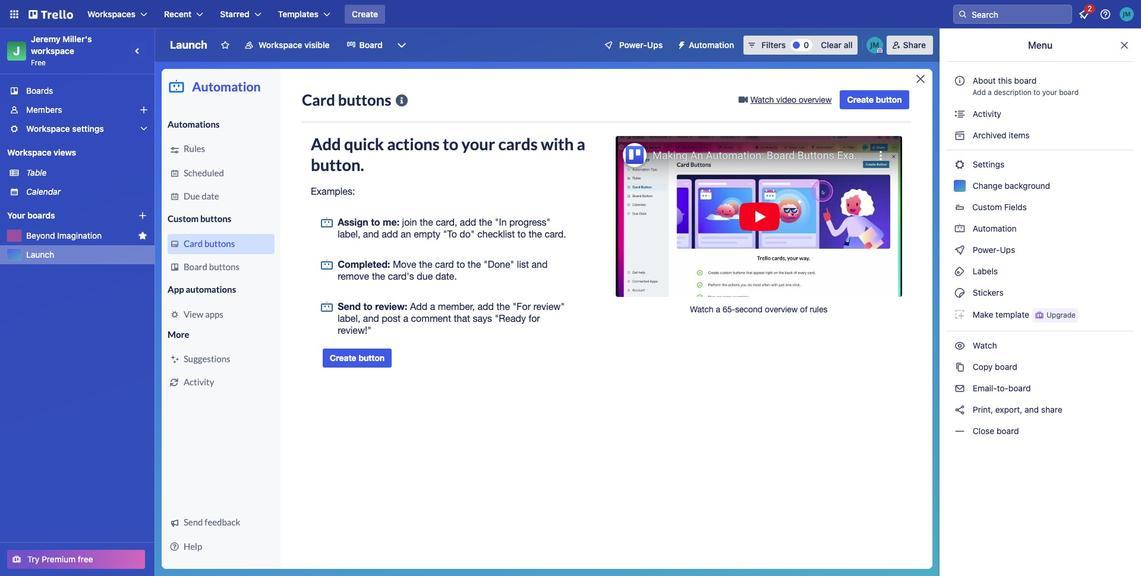 Task type: vqa. For each thing, say whether or not it's contained in the screenshot.
hr & operations Link
no



Task type: locate. For each thing, give the bounding box(es) containing it.
0 horizontal spatial power-
[[620, 40, 647, 50]]

0 vertical spatial ups
[[647, 40, 663, 50]]

copy board
[[971, 362, 1018, 372]]

visible
[[305, 40, 330, 50]]

share
[[1042, 405, 1063, 415]]

2 sm image from the top
[[954, 223, 966, 235]]

workspace for workspace settings
[[26, 124, 70, 134]]

sm image left activity
[[954, 108, 966, 120]]

1 vertical spatial workspace
[[26, 124, 70, 134]]

1 horizontal spatial power-ups
[[971, 245, 1018, 255]]

copy
[[973, 362, 993, 372]]

sm image inside print, export, and share link
[[954, 404, 966, 416]]

7 sm image from the top
[[954, 404, 966, 416]]

sm image inside labels link
[[954, 266, 966, 278]]

open information menu image
[[1100, 8, 1112, 20]]

sm image left stickers
[[954, 287, 966, 299]]

watch link
[[947, 337, 1135, 356]]

1 horizontal spatial automation
[[971, 224, 1017, 234]]

members link
[[0, 100, 155, 120]]

settings link
[[947, 155, 1135, 174]]

close board
[[971, 426, 1020, 436]]

templates button
[[271, 5, 338, 24]]

starred
[[220, 9, 250, 19]]

0 horizontal spatial launch
[[26, 250, 54, 260]]

try premium free button
[[7, 551, 145, 570]]

workspace
[[259, 40, 302, 50], [26, 124, 70, 134], [7, 147, 51, 158]]

sm image inside settings link
[[954, 159, 966, 171]]

launch down recent "popup button"
[[170, 39, 208, 51]]

1 vertical spatial ups
[[1000, 245, 1016, 255]]

close
[[973, 426, 995, 436]]

workspace down members
[[26, 124, 70, 134]]

sm image inside automation button
[[673, 36, 689, 52]]

print,
[[973, 405, 994, 415]]

1 vertical spatial launch
[[26, 250, 54, 260]]

upgrade
[[1047, 311, 1076, 320]]

sm image inside archived items link
[[954, 130, 966, 142]]

3 sm image from the top
[[954, 244, 966, 256]]

sm image for close board
[[954, 426, 966, 438]]

6 sm image from the top
[[954, 383, 966, 395]]

automation
[[689, 40, 735, 50], [971, 224, 1017, 234]]

board
[[1015, 76, 1037, 86], [1060, 88, 1079, 97], [995, 362, 1018, 372], [1009, 384, 1031, 394], [997, 426, 1020, 436]]

sm image inside automation link
[[954, 223, 966, 235]]

1 sm image from the top
[[954, 159, 966, 171]]

0 vertical spatial power-ups
[[620, 40, 663, 50]]

add board image
[[138, 211, 147, 221]]

customize views image
[[396, 39, 408, 51]]

1 horizontal spatial launch
[[170, 39, 208, 51]]

primary element
[[0, 0, 1142, 29]]

archived items link
[[947, 126, 1135, 145]]

back to home image
[[29, 5, 73, 24]]

sm image left archived
[[954, 130, 966, 142]]

sm image for power-ups
[[954, 244, 966, 256]]

power-
[[620, 40, 647, 50], [973, 245, 1000, 255]]

workspace
[[31, 46, 74, 56]]

sm image inside email-to-board link
[[954, 383, 966, 395]]

sm image inside watch link
[[954, 340, 966, 352]]

0 vertical spatial workspace
[[259, 40, 302, 50]]

custom fields
[[973, 202, 1027, 212]]

workspace views
[[7, 147, 76, 158]]

ups down automation link
[[1000, 245, 1016, 255]]

settings
[[72, 124, 104, 134]]

archived items
[[971, 130, 1030, 140]]

activity link
[[947, 105, 1135, 124]]

sm image for copy board
[[954, 362, 966, 373]]

sm image inside "copy board" link
[[954, 362, 966, 373]]

ups left automation button
[[647, 40, 663, 50]]

about this board add a description to your board
[[973, 76, 1079, 97]]

miller's
[[63, 34, 92, 44]]

star or unstar board image
[[221, 40, 230, 50]]

try premium free
[[27, 555, 93, 565]]

1 vertical spatial power-ups
[[971, 245, 1018, 255]]

ups inside button
[[647, 40, 663, 50]]

0 vertical spatial launch
[[170, 39, 208, 51]]

2 notifications image
[[1077, 7, 1092, 21]]

sm image inside activity link
[[954, 108, 966, 120]]

copy board link
[[947, 358, 1135, 377]]

sm image inside stickers 'link'
[[954, 287, 966, 299]]

sm image left "labels"
[[954, 266, 966, 278]]

launch inside text field
[[170, 39, 208, 51]]

free
[[31, 58, 46, 67]]

2 vertical spatial workspace
[[7, 147, 51, 158]]

4 sm image from the top
[[954, 340, 966, 352]]

items
[[1009, 130, 1030, 140]]

free
[[78, 555, 93, 565]]

jeremy miller (jeremymiller198) image
[[867, 37, 883, 54]]

1 horizontal spatial power-
[[973, 245, 1000, 255]]

recent
[[164, 9, 192, 19]]

to-
[[997, 384, 1009, 394]]

0 horizontal spatial automation
[[689, 40, 735, 50]]

members
[[26, 105, 62, 115]]

jeremy miller (jeremymiller198) image
[[1120, 7, 1135, 21]]

a
[[988, 88, 992, 97]]

activity
[[971, 109, 1002, 119]]

workspace down the templates
[[259, 40, 302, 50]]

sm image inside power-ups link
[[954, 244, 966, 256]]

workspace visible
[[259, 40, 330, 50]]

0 horizontal spatial ups
[[647, 40, 663, 50]]

0 vertical spatial power-
[[620, 40, 647, 50]]

workspace settings button
[[0, 120, 155, 139]]

launch link
[[26, 249, 147, 261]]

automation inside button
[[689, 40, 735, 50]]

workspace up table
[[7, 147, 51, 158]]

power-ups link
[[947, 241, 1135, 260]]

workspace for workspace visible
[[259, 40, 302, 50]]

create
[[352, 9, 378, 19]]

sm image for activity
[[954, 108, 966, 120]]

change
[[973, 181, 1003, 191]]

sm image
[[673, 36, 689, 52], [954, 108, 966, 120], [954, 130, 966, 142], [954, 266, 966, 278], [954, 287, 966, 299], [954, 309, 966, 321], [954, 426, 966, 438]]

to
[[1034, 88, 1041, 97]]

imagination
[[57, 231, 102, 241]]

launch down beyond
[[26, 250, 54, 260]]

sm image left make on the bottom right
[[954, 309, 966, 321]]

1 vertical spatial power-
[[973, 245, 1000, 255]]

workspace inside workspace settings dropdown button
[[26, 124, 70, 134]]

0 horizontal spatial power-ups
[[620, 40, 663, 50]]

1 vertical spatial automation
[[971, 224, 1017, 234]]

sm image right power-ups button
[[673, 36, 689, 52]]

board link
[[339, 36, 390, 55]]

board down export,
[[997, 426, 1020, 436]]

5 sm image from the top
[[954, 362, 966, 373]]

sm image for automation
[[954, 223, 966, 235]]

sm image
[[954, 159, 966, 171], [954, 223, 966, 235], [954, 244, 966, 256], [954, 340, 966, 352], [954, 362, 966, 373], [954, 383, 966, 395], [954, 404, 966, 416]]

sm image for email-to-board
[[954, 383, 966, 395]]

description
[[994, 88, 1032, 97]]

ups
[[647, 40, 663, 50], [1000, 245, 1016, 255]]

create button
[[345, 5, 385, 24]]

workspace inside workspace visible button
[[259, 40, 302, 50]]

sm image left close
[[954, 426, 966, 438]]

workspace for workspace views
[[7, 147, 51, 158]]

0 vertical spatial automation
[[689, 40, 735, 50]]

1 horizontal spatial ups
[[1000, 245, 1016, 255]]

change background link
[[947, 177, 1135, 196]]

sm image inside close board link
[[954, 426, 966, 438]]

board right your
[[1060, 88, 1079, 97]]

automation button
[[673, 36, 742, 55]]

beyond imagination link
[[26, 230, 133, 242]]

email-to-board link
[[947, 379, 1135, 398]]

archived
[[973, 130, 1007, 140]]

power- inside button
[[620, 40, 647, 50]]



Task type: describe. For each thing, give the bounding box(es) containing it.
calendar link
[[26, 186, 147, 198]]

clear
[[821, 40, 842, 50]]

workspace visible button
[[237, 36, 337, 55]]

board up print, export, and share
[[1009, 384, 1031, 394]]

board
[[360, 40, 383, 50]]

boards link
[[0, 81, 155, 100]]

workspaces
[[87, 9, 136, 19]]

calendar
[[26, 187, 61, 197]]

Board name text field
[[164, 36, 213, 55]]

j
[[13, 44, 20, 58]]

make
[[973, 310, 994, 320]]

labels
[[971, 266, 998, 277]]

this
[[999, 76, 1013, 86]]

background
[[1005, 181, 1051, 191]]

workspaces button
[[80, 5, 155, 24]]

jeremy miller's workspace free
[[31, 34, 94, 67]]

j link
[[7, 42, 26, 61]]

sm image for watch
[[954, 340, 966, 352]]

jeremy
[[31, 34, 61, 44]]

all
[[844, 40, 853, 50]]

recent button
[[157, 5, 211, 24]]

try
[[27, 555, 39, 565]]

premium
[[42, 555, 76, 565]]

settings
[[971, 159, 1005, 169]]

custom fields button
[[947, 198, 1135, 217]]

share
[[904, 40, 926, 50]]

search image
[[959, 10, 968, 19]]

table link
[[26, 167, 147, 179]]

change background
[[971, 181, 1051, 191]]

workspace settings
[[26, 124, 104, 134]]

your boards
[[7, 211, 55, 221]]

make template
[[971, 310, 1030, 320]]

print, export, and share link
[[947, 401, 1135, 420]]

jeremy miller's workspace link
[[31, 34, 94, 56]]

print, export, and share
[[971, 405, 1063, 415]]

starred button
[[213, 5, 269, 24]]

automation link
[[947, 219, 1135, 238]]

stickers link
[[947, 284, 1135, 303]]

your
[[1043, 88, 1058, 97]]

about
[[973, 76, 996, 86]]

power-ups inside button
[[620, 40, 663, 50]]

table
[[26, 168, 47, 178]]

power-ups button
[[596, 36, 670, 55]]

clear all button
[[817, 36, 858, 55]]

0
[[804, 40, 809, 50]]

and
[[1025, 405, 1040, 415]]

board up to-
[[995, 362, 1018, 372]]

stickers
[[971, 288, 1004, 298]]

this member is an admin of this board. image
[[877, 48, 883, 54]]

export,
[[996, 405, 1023, 415]]

email-to-board
[[971, 384, 1031, 394]]

views
[[54, 147, 76, 158]]

upgrade button
[[1033, 309, 1079, 323]]

beyond
[[26, 231, 55, 241]]

board up to
[[1015, 76, 1037, 86]]

sm image for make template
[[954, 309, 966, 321]]

share button
[[887, 36, 934, 55]]

menu
[[1029, 40, 1053, 51]]

custom
[[973, 202, 1003, 212]]

close board link
[[947, 422, 1135, 441]]

Search field
[[968, 5, 1072, 23]]

starred icon image
[[138, 231, 147, 241]]

add
[[973, 88, 986, 97]]

your
[[7, 211, 25, 221]]

template
[[996, 310, 1030, 320]]

labels link
[[947, 262, 1135, 281]]

sm image for labels
[[954, 266, 966, 278]]

sm image for archived items
[[954, 130, 966, 142]]

beyond imagination
[[26, 231, 102, 241]]

filters
[[762, 40, 786, 50]]

boards
[[27, 211, 55, 221]]

fields
[[1005, 202, 1027, 212]]

sm image for settings
[[954, 159, 966, 171]]

watch
[[971, 341, 1000, 351]]

your boards with 2 items element
[[7, 209, 120, 223]]

templates
[[278, 9, 319, 19]]

sm image for stickers
[[954, 287, 966, 299]]

sm image for print, export, and share
[[954, 404, 966, 416]]

email-
[[973, 384, 997, 394]]

workspace navigation collapse icon image
[[130, 43, 146, 59]]

boards
[[26, 86, 53, 96]]

clear all
[[821, 40, 853, 50]]



